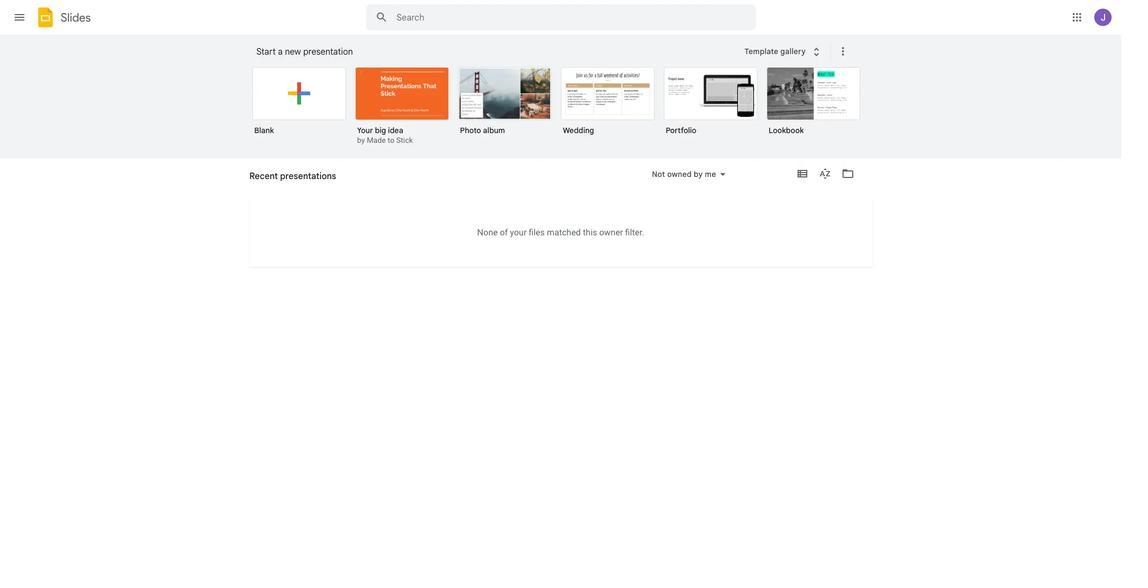 Task type: describe. For each thing, give the bounding box(es) containing it.
your
[[357, 126, 373, 135]]

made
[[367, 136, 386, 145]]

not owned by me
[[652, 170, 716, 179]]

presentations inside heading
[[280, 171, 336, 182]]

owner
[[600, 227, 623, 238]]

a
[[278, 47, 283, 57]]

template
[[745, 46, 779, 56]]

matched
[[547, 227, 581, 238]]

by inside the your big idea by made to stick
[[357, 136, 365, 145]]

start
[[256, 47, 276, 57]]

wedding option
[[561, 67, 655, 143]]

stick
[[396, 136, 413, 145]]

lookbook option
[[767, 67, 861, 143]]

presentation
[[303, 47, 353, 57]]

by inside popup button
[[694, 170, 703, 179]]

start a new presentation
[[256, 47, 353, 57]]

not
[[652, 170, 665, 179]]

none of your files matched this owner filter.
[[477, 227, 644, 238]]

your
[[510, 227, 527, 238]]

portfolio
[[666, 126, 697, 135]]

me
[[705, 170, 716, 179]]

more actions. image
[[835, 45, 850, 58]]

1 recent presentations from the top
[[249, 171, 336, 182]]

big
[[375, 126, 386, 135]]



Task type: vqa. For each thing, say whether or not it's contained in the screenshot.
leftmost by
yes



Task type: locate. For each thing, give the bounding box(es) containing it.
main menu image
[[13, 11, 26, 24]]

none of your files matched this owner filter. region
[[249, 227, 872, 238]]

owned
[[667, 170, 692, 179]]

Search bar text field
[[397, 12, 729, 23]]

recent inside heading
[[249, 171, 278, 182]]

1 vertical spatial by
[[694, 170, 703, 179]]

by left me
[[694, 170, 703, 179]]

recent
[[249, 171, 278, 182], [249, 176, 274, 185]]

recent presentations heading
[[249, 159, 336, 193]]

lookbook
[[769, 126, 804, 135]]

new
[[285, 47, 301, 57]]

none
[[477, 227, 498, 238]]

template gallery button
[[738, 42, 831, 61]]

list box
[[252, 65, 875, 159]]

album
[[483, 126, 505, 135]]

photo album option
[[458, 67, 552, 143]]

slides
[[61, 10, 91, 25]]

presentations
[[280, 171, 336, 182], [276, 176, 325, 185]]

blank
[[254, 126, 274, 135]]

your big idea option
[[355, 67, 449, 146]]

idea
[[388, 126, 403, 135]]

your big idea by made to stick
[[357, 126, 413, 145]]

None search field
[[366, 4, 756, 30]]

photo album
[[460, 126, 505, 135]]

1 horizontal spatial by
[[694, 170, 703, 179]]

of
[[500, 227, 508, 238]]

photo
[[460, 126, 481, 135]]

files
[[529, 227, 545, 238]]

this
[[583, 227, 597, 238]]

template gallery
[[745, 46, 806, 56]]

portfolio option
[[664, 67, 758, 143]]

slides link
[[35, 7, 91, 30]]

filter.
[[625, 227, 644, 238]]

0 vertical spatial by
[[357, 136, 365, 145]]

gallery
[[781, 46, 806, 56]]

wedding
[[563, 126, 594, 135]]

start a new presentation heading
[[256, 35, 738, 69]]

blank option
[[252, 67, 346, 143]]

2 recent presentations from the top
[[249, 176, 325, 185]]

0 horizontal spatial by
[[357, 136, 365, 145]]

to
[[388, 136, 395, 145]]

not owned by me button
[[645, 168, 733, 181]]

search image
[[371, 7, 392, 28]]

by
[[357, 136, 365, 145], [694, 170, 703, 179]]

1 recent from the top
[[249, 171, 278, 182]]

recent presentations
[[249, 171, 336, 182], [249, 176, 325, 185]]

by down your
[[357, 136, 365, 145]]

made to stick link
[[367, 136, 413, 145]]

list box containing blank
[[252, 65, 875, 159]]

2 recent from the top
[[249, 176, 274, 185]]



